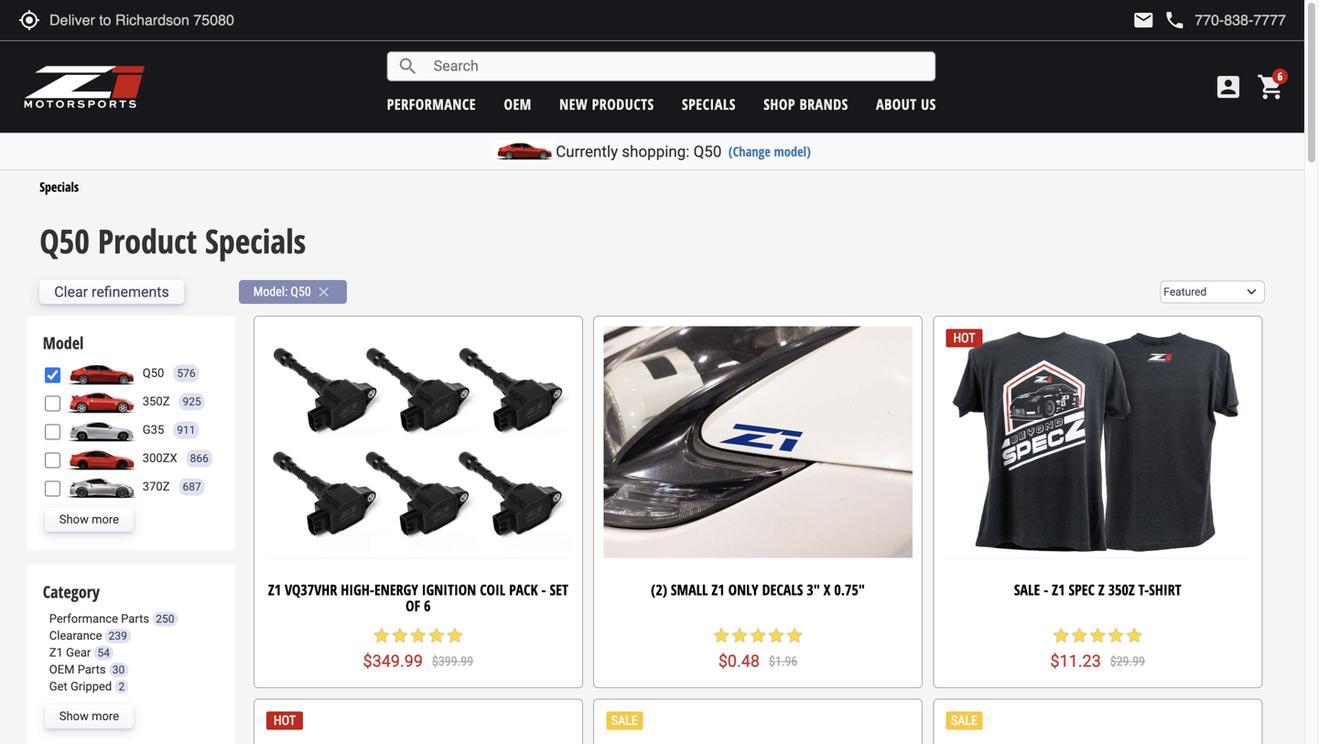 Task type: vqa. For each thing, say whether or not it's contained in the screenshot.


Task type: describe. For each thing, give the bounding box(es) containing it.
category
[[43, 581, 100, 604]]

new products
[[560, 94, 654, 114]]

star star star star star $349.99 $399.99
[[363, 627, 474, 671]]

$11.23
[[1051, 652, 1102, 671]]

oem inside category performance parts 250 clearance 239 z1 gear 54 oem parts 30 get gripped 2
[[49, 663, 75, 677]]

new products link
[[560, 94, 654, 114]]

sale - z1 spec z 350z t-shirt
[[1015, 580, 1182, 600]]

$0.48
[[719, 652, 760, 671]]

specials link
[[40, 178, 79, 196]]

0 vertical spatial oem
[[504, 94, 532, 114]]

category performance parts 250 clearance 239 z1 gear 54 oem parts 30 get gripped 2
[[43, 581, 174, 694]]

shop brands link
[[764, 94, 849, 114]]

9 star from the left
[[768, 627, 786, 645]]

Search search field
[[419, 52, 936, 81]]

370z
[[143, 480, 170, 494]]

11 star from the left
[[1053, 627, 1071, 645]]

mail phone
[[1133, 9, 1186, 31]]

only
[[729, 580, 759, 600]]

(change
[[729, 142, 771, 160]]

spec
[[1069, 580, 1095, 600]]

576
[[177, 367, 196, 380]]

$1.96
[[769, 654, 798, 669]]

more for model
[[92, 513, 119, 527]]

10 star from the left
[[786, 627, 804, 645]]

phone link
[[1164, 9, 1287, 31]]

about
[[876, 94, 917, 114]]

about us
[[876, 94, 937, 114]]

54
[[98, 647, 110, 660]]

high-
[[341, 580, 375, 600]]

1 star from the left
[[373, 627, 391, 645]]

3"
[[807, 580, 820, 600]]

911
[[177, 424, 195, 437]]

model:
[[253, 284, 288, 299]]

clear refinements button
[[40, 280, 184, 304]]

q50 left 576
[[143, 366, 164, 380]]

clear refinements
[[54, 283, 169, 301]]

nissan 370z z34 2009 2010 2011 2012 2013 2014 2015 2016 2017 2018 2019 3.7l vq37vhr vhr nismo z1 motorsports image
[[65, 475, 138, 499]]

clear
[[54, 283, 88, 301]]

show more for model
[[59, 513, 119, 527]]

0 horizontal spatial parts
[[78, 663, 106, 677]]

show for model
[[59, 513, 89, 527]]

shopping_cart
[[1257, 72, 1287, 102]]

8 star from the left
[[749, 627, 768, 645]]

z1 motorsports logo image
[[23, 64, 146, 110]]

300zx
[[143, 452, 177, 465]]

oem link
[[504, 94, 532, 114]]

show more button for model
[[45, 508, 134, 532]]

250
[[156, 613, 174, 626]]

about us link
[[876, 94, 937, 114]]

925
[[183, 395, 201, 408]]

specials link
[[682, 94, 736, 114]]

of
[[406, 596, 421, 616]]

0 horizontal spatial specials
[[40, 178, 79, 196]]

2
[[119, 681, 125, 694]]

t-
[[1139, 580, 1150, 600]]

nissan 300zx z32 1990 1991 1992 1993 1994 1995 1996 vg30dett vg30de twin turbo non turbo z1 motorsports image
[[65, 447, 138, 471]]

mail link
[[1133, 9, 1155, 31]]

5 star from the left
[[446, 627, 464, 645]]

performance
[[387, 94, 476, 114]]

show for category
[[59, 710, 89, 723]]

shop brands
[[764, 94, 849, 114]]

ignition
[[422, 580, 477, 600]]

(change model) link
[[729, 142, 811, 160]]

currently shopping: q50 (change model)
[[556, 142, 811, 161]]

shopping_cart link
[[1253, 72, 1287, 102]]

gripped
[[71, 680, 112, 694]]

6 star from the left
[[713, 627, 731, 645]]

z1 left spec
[[1052, 580, 1066, 600]]

star star star star star $11.23 $29.99
[[1051, 627, 1146, 671]]

1 horizontal spatial 350z
[[1109, 580, 1135, 600]]

0.75"
[[835, 580, 865, 600]]

(2) small z1 only decals 3" x 0.75"
[[651, 580, 865, 600]]

show more for category
[[59, 710, 119, 723]]

$29.99
[[1111, 654, 1146, 669]]

account_box
[[1214, 72, 1244, 102]]

14 star from the left
[[1107, 627, 1126, 645]]

q50 left (change
[[694, 142, 722, 161]]

nissan 350z z33 2003 2004 2005 2006 2007 2008 2009 vq35de 3.5l revup rev up vq35hr nismo z1 motorsports image
[[65, 390, 138, 414]]



Task type: locate. For each thing, give the bounding box(es) containing it.
search
[[397, 55, 419, 77]]

us
[[921, 94, 937, 114]]

oem
[[504, 94, 532, 114], [49, 663, 75, 677]]

0 vertical spatial 350z
[[143, 395, 170, 409]]

3 star from the left
[[409, 627, 428, 645]]

model)
[[774, 142, 811, 160]]

show more button down gripped
[[45, 705, 134, 729]]

my_location
[[18, 9, 40, 31]]

-
[[542, 580, 546, 600], [1044, 580, 1049, 600]]

- inside z1 vq37vhr high-energy ignition coil pack - set of 6
[[542, 580, 546, 600]]

2 show more from the top
[[59, 710, 119, 723]]

z1
[[268, 580, 281, 600], [712, 580, 725, 600], [1052, 580, 1066, 600], [49, 646, 63, 660]]

30
[[112, 664, 125, 677]]

more
[[92, 513, 119, 527], [92, 710, 119, 723]]

currently
[[556, 142, 618, 161]]

products
[[592, 94, 654, 114]]

product
[[98, 218, 197, 263]]

1 vertical spatial parts
[[78, 663, 106, 677]]

show more down nissan 370z z34 2009 2010 2011 2012 2013 2014 2015 2016 2017 2018 2019 3.7l vq37vhr vhr nismo z1 motorsports 'image'
[[59, 513, 119, 527]]

parts up gripped
[[78, 663, 106, 677]]

0 vertical spatial show more button
[[45, 508, 134, 532]]

infiniti g35 coupe sedan v35 v36 skyline 2003 2004 2005 2006 2007 2008 3.5l vq35de revup rev up vq35hr z1 motorsports image
[[65, 418, 138, 442]]

0 horizontal spatial -
[[542, 580, 546, 600]]

infiniti q50 sedan hybrid v37 2014 2015 2016 2017 2018 2019 2020 vq37vhr 2.0t 3.0t 3.7l red sport redsport vr30ddtt z1 motorsports image
[[65, 362, 138, 385]]

(2)
[[651, 580, 668, 600]]

z
[[1099, 580, 1105, 600]]

mail
[[1133, 9, 1155, 31]]

$349.99
[[363, 652, 423, 671]]

1 vertical spatial show more button
[[45, 705, 134, 729]]

687
[[183, 481, 201, 493]]

specials
[[40, 178, 79, 196], [205, 218, 306, 263]]

clearance
[[49, 629, 102, 643]]

show down get
[[59, 710, 89, 723]]

2 show from the top
[[59, 710, 89, 723]]

1 show more button from the top
[[45, 508, 134, 532]]

more for category
[[92, 710, 119, 723]]

1 horizontal spatial -
[[1044, 580, 1049, 600]]

z1 left vq37vhr
[[268, 580, 281, 600]]

0 horizontal spatial 350z
[[143, 395, 170, 409]]

q50 product specials
[[40, 218, 306, 263]]

sale
[[1015, 580, 1041, 600]]

q50 up 'clear'
[[40, 218, 90, 263]]

star
[[373, 627, 391, 645], [391, 627, 409, 645], [409, 627, 428, 645], [428, 627, 446, 645], [446, 627, 464, 645], [713, 627, 731, 645], [731, 627, 749, 645], [749, 627, 768, 645], [768, 627, 786, 645], [786, 627, 804, 645], [1053, 627, 1071, 645], [1071, 627, 1089, 645], [1089, 627, 1107, 645], [1107, 627, 1126, 645], [1126, 627, 1144, 645]]

close
[[316, 284, 332, 300]]

model: q50 close
[[253, 284, 332, 300]]

x
[[824, 580, 831, 600]]

oem left new
[[504, 94, 532, 114]]

get
[[49, 680, 68, 694]]

7 star from the left
[[731, 627, 749, 645]]

12 star from the left
[[1071, 627, 1089, 645]]

star star star star star $0.48 $1.96
[[713, 627, 804, 671]]

show
[[59, 513, 89, 527], [59, 710, 89, 723]]

show more down gripped
[[59, 710, 119, 723]]

2 - from the left
[[1044, 580, 1049, 600]]

$399.99
[[432, 654, 474, 669]]

shirt
[[1150, 580, 1182, 600]]

15 star from the left
[[1126, 627, 1144, 645]]

13 star from the left
[[1089, 627, 1107, 645]]

more down gripped
[[92, 710, 119, 723]]

350z right z
[[1109, 580, 1135, 600]]

0 vertical spatial show more
[[59, 513, 119, 527]]

1 show more from the top
[[59, 513, 119, 527]]

None checkbox
[[45, 368, 60, 383], [45, 424, 60, 440], [45, 453, 60, 468], [45, 368, 60, 383], [45, 424, 60, 440], [45, 453, 60, 468]]

energy
[[375, 580, 418, 600]]

2 more from the top
[[92, 710, 119, 723]]

1 horizontal spatial parts
[[121, 612, 149, 626]]

oem up get
[[49, 663, 75, 677]]

2 show more button from the top
[[45, 705, 134, 729]]

0 vertical spatial specials
[[40, 178, 79, 196]]

1 vertical spatial 350z
[[1109, 580, 1135, 600]]

1 vertical spatial show
[[59, 710, 89, 723]]

decals
[[763, 580, 803, 600]]

set
[[550, 580, 569, 600]]

pack
[[509, 580, 538, 600]]

- right "sale"
[[1044, 580, 1049, 600]]

model
[[43, 332, 84, 354]]

350z
[[143, 395, 170, 409], [1109, 580, 1135, 600]]

1 vertical spatial specials
[[205, 218, 306, 263]]

0 vertical spatial more
[[92, 513, 119, 527]]

q50 left the close
[[291, 284, 311, 299]]

- left set
[[542, 580, 546, 600]]

specials
[[682, 94, 736, 114]]

0 vertical spatial show
[[59, 513, 89, 527]]

z1 inside category performance parts 250 clearance 239 z1 gear 54 oem parts 30 get gripped 2
[[49, 646, 63, 660]]

show more button
[[45, 508, 134, 532], [45, 705, 134, 729]]

parts
[[121, 612, 149, 626], [78, 663, 106, 677]]

1 vertical spatial more
[[92, 710, 119, 723]]

more down nissan 370z z34 2009 2010 2011 2012 2013 2014 2015 2016 2017 2018 2019 3.7l vq37vhr vhr nismo z1 motorsports 'image'
[[92, 513, 119, 527]]

account_box link
[[1210, 72, 1248, 102]]

g35
[[143, 423, 164, 437]]

q50
[[694, 142, 722, 161], [40, 218, 90, 263], [291, 284, 311, 299], [143, 366, 164, 380]]

None checkbox
[[45, 396, 60, 412], [45, 481, 60, 497], [45, 396, 60, 412], [45, 481, 60, 497]]

0 horizontal spatial oem
[[49, 663, 75, 677]]

4 star from the left
[[428, 627, 446, 645]]

shopping:
[[622, 142, 690, 161]]

coil
[[480, 580, 506, 600]]

small
[[671, 580, 708, 600]]

performance link
[[387, 94, 476, 114]]

239
[[109, 630, 127, 643]]

1 horizontal spatial oem
[[504, 94, 532, 114]]

6
[[424, 596, 431, 616]]

show more button down nissan 370z z34 2009 2010 2011 2012 2013 2014 2015 2016 2017 2018 2019 3.7l vq37vhr vhr nismo z1 motorsports 'image'
[[45, 508, 134, 532]]

phone
[[1164, 9, 1186, 31]]

1 vertical spatial oem
[[49, 663, 75, 677]]

z1 vq37vhr high-energy ignition coil pack - set of 6
[[268, 580, 569, 616]]

show down nissan 370z z34 2009 2010 2011 2012 2013 2014 2015 2016 2017 2018 2019 3.7l vq37vhr vhr nismo z1 motorsports 'image'
[[59, 513, 89, 527]]

2 star from the left
[[391, 627, 409, 645]]

z1 left "only"
[[712, 580, 725, 600]]

866
[[190, 452, 209, 465]]

performance
[[49, 612, 118, 626]]

350z up g35
[[143, 395, 170, 409]]

refinements
[[92, 283, 169, 301]]

1 horizontal spatial specials
[[205, 218, 306, 263]]

new
[[560, 94, 588, 114]]

1 show from the top
[[59, 513, 89, 527]]

1 more from the top
[[92, 513, 119, 527]]

z1 inside z1 vq37vhr high-energy ignition coil pack - set of 6
[[268, 580, 281, 600]]

q50 inside model: q50 close
[[291, 284, 311, 299]]

brands
[[800, 94, 849, 114]]

gear
[[66, 646, 91, 660]]

show more button for category
[[45, 705, 134, 729]]

1 vertical spatial show more
[[59, 710, 119, 723]]

0 vertical spatial parts
[[121, 612, 149, 626]]

z1 left gear
[[49, 646, 63, 660]]

vq37vhr
[[285, 580, 337, 600]]

shop
[[764, 94, 796, 114]]

parts up 239
[[121, 612, 149, 626]]

1 - from the left
[[542, 580, 546, 600]]



